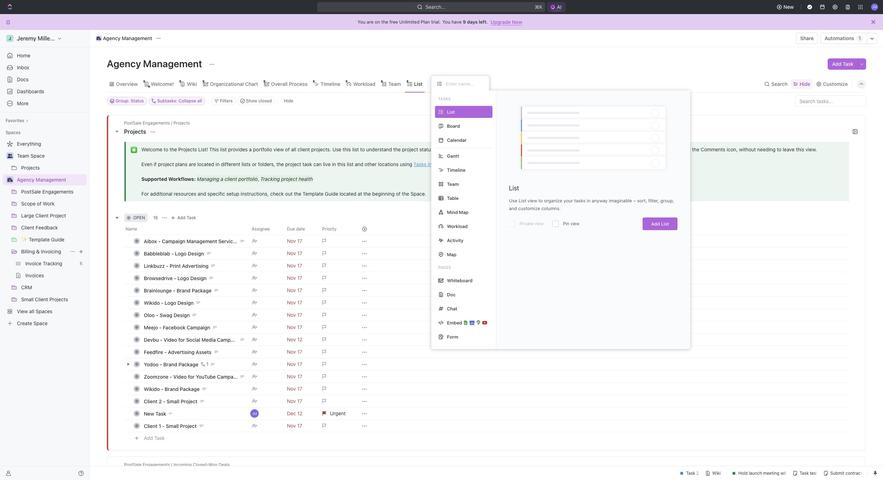 Task type: locate. For each thing, give the bounding box(es) containing it.
1 vertical spatial client
[[144, 424, 157, 430]]

favorites
[[6, 118, 24, 123]]

youtube
[[196, 374, 216, 380]]

project down the new task link
[[180, 424, 197, 430]]

space
[[31, 153, 45, 159]]

0 horizontal spatial agency management link
[[17, 174, 85, 186]]

inbox link
[[3, 62, 87, 73]]

0 horizontal spatial map
[[447, 252, 456, 258]]

- inside "link"
[[171, 251, 174, 257]]

0 horizontal spatial hide
[[284, 98, 293, 104]]

print
[[170, 263, 181, 269]]

agency management up welcome! link
[[107, 58, 204, 69]]

campaign right youtube
[[217, 374, 241, 380]]

1 horizontal spatial new
[[784, 4, 794, 10]]

business time image
[[97, 37, 101, 40]]

client
[[144, 399, 157, 405], [144, 424, 157, 430]]

design up brainlounge - brand package link
[[190, 275, 207, 281]]

new inside button
[[784, 4, 794, 10]]

list inside use list view to organize your tasks in anyway imaginable – sort, filter, group, and customize columns.
[[519, 198, 526, 204]]

add list
[[651, 221, 669, 227]]

0 horizontal spatial team
[[17, 153, 29, 159]]

1 vertical spatial advertising
[[168, 350, 194, 356]]

0 vertical spatial hide
[[800, 81, 810, 87]]

2 client from the top
[[144, 424, 157, 430]]

view right 'private'
[[535, 221, 544, 227]]

team space
[[17, 153, 45, 159]]

video down facebook
[[164, 337, 177, 343]]

1 vertical spatial new
[[144, 411, 154, 417]]

2 horizontal spatial team
[[447, 181, 459, 187]]

- right devbu
[[160, 337, 162, 343]]

agency management link
[[94, 34, 154, 43], [17, 174, 85, 186]]

client inside "link"
[[144, 399, 157, 405]]

and
[[509, 206, 517, 212]]

oloo - swag design
[[144, 313, 190, 319]]

brand for yodoo
[[163, 362, 177, 368]]

brand for wikido
[[165, 387, 179, 393]]

welcome!
[[151, 81, 174, 87]]

brand
[[177, 288, 190, 294], [163, 362, 177, 368], [165, 387, 179, 393]]

doc
[[447, 292, 456, 298]]

1 vertical spatial brand
[[163, 362, 177, 368]]

agency
[[103, 35, 120, 41], [107, 58, 141, 69], [17, 177, 34, 183]]

add task button up customize
[[828, 59, 858, 70]]

0 vertical spatial timeline
[[321, 81, 340, 87]]

home
[[17, 53, 30, 59]]

babbleblab - logo design
[[144, 251, 204, 257]]

- for linkbuzz - print advertising
[[166, 263, 168, 269]]

inbox
[[17, 65, 29, 71]]

package up zoomzone - video for youtube campaign
[[178, 362, 198, 368]]

tree containing team space
[[3, 139, 87, 330]]

0 horizontal spatial you
[[358, 19, 365, 25]]

sort,
[[637, 198, 647, 204]]

client 1 - small project link
[[142, 421, 246, 432]]

0 vertical spatial new
[[784, 4, 794, 10]]

logo for babbleblab
[[175, 251, 187, 257]]

left.
[[479, 19, 488, 25]]

tasks
[[574, 198, 586, 204]]

1 vertical spatial map
[[447, 252, 456, 258]]

2 horizontal spatial add task button
[[828, 59, 858, 70]]

agency up the overview
[[107, 58, 141, 69]]

client 1 - small project
[[144, 424, 197, 430]]

1 vertical spatial wikido
[[144, 387, 160, 393]]

0 horizontal spatial timeline
[[321, 81, 340, 87]]

brand up client 2 - small project in the left of the page
[[165, 387, 179, 393]]

team
[[388, 81, 401, 87], [17, 153, 29, 159], [447, 181, 459, 187]]

project for client 1 - small project
[[180, 424, 197, 430]]

- up '2'
[[161, 387, 163, 393]]

client for client 2 - small project
[[144, 399, 157, 405]]

package
[[192, 288, 212, 294], [178, 362, 198, 368], [180, 387, 200, 393]]

add task down client 1 - small project on the bottom left
[[144, 436, 165, 442]]

design inside "link"
[[174, 313, 190, 319]]

brainlounge - brand package
[[144, 288, 212, 294]]

2 wikido from the top
[[144, 387, 160, 393]]

oloo
[[144, 313, 155, 319]]

organize
[[544, 198, 562, 204]]

small down new task
[[166, 424, 179, 430]]

1 vertical spatial agency
[[107, 58, 141, 69]]

timeline right process
[[321, 81, 340, 87]]

are
[[367, 19, 374, 25]]

1 horizontal spatial for
[[188, 374, 195, 380]]

logo inside "link"
[[175, 251, 187, 257]]

design up meejo - facebook campaign
[[174, 313, 190, 319]]

project up the new task link
[[181, 399, 197, 405]]

0 horizontal spatial 1
[[159, 424, 161, 430]]

0 vertical spatial add task
[[832, 61, 853, 67]]

projects
[[124, 129, 147, 135]]

brand down browsedrive - logo design
[[177, 288, 190, 294]]

small for 1
[[166, 424, 179, 430]]

wikido inside wikido - brand package link
[[144, 387, 160, 393]]

task down client 1 - small project on the bottom left
[[154, 436, 165, 442]]

1 right automations at right
[[859, 36, 861, 41]]

agency right business time image
[[103, 35, 120, 41]]

agency management down space at left
[[17, 177, 66, 183]]

days
[[467, 19, 478, 25]]

1 horizontal spatial team
[[388, 81, 401, 87]]

business time image
[[7, 178, 13, 182]]

- right "meejo"
[[159, 325, 162, 331]]

wikido inside the wikido - logo design link
[[144, 300, 160, 306]]

user group image
[[7, 154, 13, 158]]

the
[[381, 19, 388, 25]]

filter,
[[648, 198, 659, 204]]

unlimited
[[399, 19, 420, 25]]

1 vertical spatial package
[[178, 362, 198, 368]]

logo up brainlounge - brand package
[[178, 275, 189, 281]]

logo for browsedrive
[[178, 275, 189, 281]]

trial.
[[431, 19, 441, 25]]

in
[[587, 198, 591, 204]]

- down yodoo - brand package
[[170, 374, 172, 380]]

for left social
[[178, 337, 185, 343]]

1 down new task
[[159, 424, 161, 430]]

add task up aibox - campaign management services
[[177, 215, 196, 221]]

- for yodoo - brand package
[[160, 362, 162, 368]]

1 wikido from the top
[[144, 300, 160, 306]]

1 vertical spatial video
[[173, 374, 187, 380]]

0 vertical spatial 1
[[859, 36, 861, 41]]

design inside "link"
[[188, 251, 204, 257]]

0 vertical spatial small
[[167, 399, 179, 405]]

0 vertical spatial workload
[[353, 81, 375, 87]]

package for yodoo - brand package
[[178, 362, 198, 368]]

1 vertical spatial for
[[188, 374, 195, 380]]

logo up "oloo - swag design"
[[165, 300, 176, 306]]

client left '2'
[[144, 399, 157, 405]]

team right user group icon
[[17, 153, 29, 159]]

view button
[[431, 76, 454, 92]]

0 vertical spatial logo
[[175, 251, 187, 257]]

0 vertical spatial team
[[388, 81, 401, 87]]

- inside 'link'
[[170, 374, 172, 380]]

- right aibox
[[158, 238, 161, 244]]

advertising up yodoo - brand package
[[168, 350, 194, 356]]

new for new task
[[144, 411, 154, 417]]

for inside 'link'
[[188, 374, 195, 380]]

you left "are"
[[358, 19, 365, 25]]

0 vertical spatial agency management link
[[94, 34, 154, 43]]

hide right search
[[800, 81, 810, 87]]

facebook
[[163, 325, 185, 331]]

anyway
[[592, 198, 608, 204]]

1 vertical spatial project
[[180, 424, 197, 430]]

wikido - brand package link
[[142, 384, 246, 395]]

1 vertical spatial workload
[[447, 224, 468, 229]]

0 horizontal spatial add task button
[[141, 435, 167, 443]]

1 button
[[200, 361, 209, 368]]

- down the print
[[174, 275, 176, 281]]

tree
[[3, 139, 87, 330]]

1 vertical spatial logo
[[178, 275, 189, 281]]

1 horizontal spatial you
[[442, 19, 450, 25]]

- for feedfire - advertising assets
[[164, 350, 167, 356]]

1 horizontal spatial workload
[[447, 224, 468, 229]]

Enter name... field
[[445, 81, 483, 87]]

video inside 'link'
[[173, 374, 187, 380]]

1 horizontal spatial map
[[459, 210, 468, 215]]

1 vertical spatial add task
[[177, 215, 196, 221]]

meejo - facebook campaign link
[[142, 323, 246, 333]]

advertising up browsedrive - logo design link
[[182, 263, 209, 269]]

- up swag
[[161, 300, 163, 306]]

design down brainlounge - brand package
[[177, 300, 194, 306]]

0 horizontal spatial add task
[[144, 436, 165, 442]]

0 vertical spatial package
[[192, 288, 212, 294]]

social
[[186, 337, 200, 343]]

package up the wikido - logo design link
[[192, 288, 212, 294]]

package for wikido - brand package
[[180, 387, 200, 393]]

2 vertical spatial agency management
[[17, 177, 66, 183]]

add task button up aibox - campaign management services
[[169, 214, 199, 222]]

1 up youtube
[[206, 362, 208, 367]]

view
[[528, 198, 537, 204], [535, 221, 544, 227], [570, 221, 579, 227]]

0 vertical spatial video
[[164, 337, 177, 343]]

- down browsedrive - logo design
[[173, 288, 175, 294]]

0 vertical spatial advertising
[[182, 263, 209, 269]]

- for oloo - swag design
[[156, 313, 158, 319]]

- left the print
[[166, 263, 168, 269]]

agency management right business time image
[[103, 35, 152, 41]]

add task button
[[828, 59, 858, 70], [169, 214, 199, 222], [141, 435, 167, 443]]

wikido for wikido - brand package
[[144, 387, 160, 393]]

1 horizontal spatial hide
[[800, 81, 810, 87]]

hide down overall process link
[[284, 98, 293, 104]]

team left list link
[[388, 81, 401, 87]]

add task up customize
[[832, 61, 853, 67]]

logo up linkbuzz - print advertising on the bottom left of the page
[[175, 251, 187, 257]]

client down new task
[[144, 424, 157, 430]]

use list view to organize your tasks in anyway imaginable – sort, filter, group, and customize columns.
[[509, 198, 674, 212]]

1 vertical spatial team
[[17, 153, 29, 159]]

billing & invoicing link
[[21, 246, 67, 258]]

2 vertical spatial logo
[[165, 300, 176, 306]]

workload down mind map on the right top
[[447, 224, 468, 229]]

task down '2'
[[155, 411, 166, 417]]

design down the aibox - campaign management services link
[[188, 251, 204, 257]]

add up aibox - campaign management services
[[177, 215, 185, 221]]

small inside "link"
[[167, 399, 179, 405]]

- right yodoo
[[160, 362, 162, 368]]

mind
[[447, 210, 458, 215]]

overall process
[[271, 81, 307, 87]]

1 inside client 1 - small project link
[[159, 424, 161, 430]]

1 vertical spatial small
[[166, 424, 179, 430]]

0 horizontal spatial for
[[178, 337, 185, 343]]

- right feedfire
[[164, 350, 167, 356]]

2 vertical spatial package
[[180, 387, 200, 393]]

media
[[202, 337, 216, 343]]

1 horizontal spatial add task
[[177, 215, 196, 221]]

small down wikido - brand package
[[167, 399, 179, 405]]

1 horizontal spatial 1
[[206, 362, 208, 367]]

2 vertical spatial agency
[[17, 177, 34, 183]]

0 vertical spatial wikido
[[144, 300, 160, 306]]

to
[[538, 198, 543, 204]]

advertising
[[182, 263, 209, 269], [168, 350, 194, 356]]

2 horizontal spatial 1
[[859, 36, 861, 41]]

agency right business time icon
[[17, 177, 34, 183]]

1 vertical spatial agency management link
[[17, 174, 85, 186]]

1 horizontal spatial add task button
[[169, 214, 199, 222]]

video up wikido - brand package
[[173, 374, 187, 380]]

1 vertical spatial 1
[[206, 362, 208, 367]]

wikido down zoomzone
[[144, 387, 160, 393]]

0 vertical spatial client
[[144, 399, 157, 405]]

list right use
[[519, 198, 526, 204]]

search...
[[425, 4, 446, 10]]

management inside the aibox - campaign management services link
[[187, 238, 217, 244]]

view left the to
[[528, 198, 537, 204]]

0 vertical spatial brand
[[177, 288, 190, 294]]

add task
[[832, 61, 853, 67], [177, 215, 196, 221], [144, 436, 165, 442]]

hide inside button
[[284, 98, 293, 104]]

video for devbu
[[164, 337, 177, 343]]

yodoo
[[144, 362, 158, 368]]

map down activity on the right
[[447, 252, 456, 258]]

0 vertical spatial map
[[459, 210, 468, 215]]

team up table
[[447, 181, 459, 187]]

project inside "link"
[[181, 399, 197, 405]]

use
[[509, 198, 517, 204]]

video for zoomzone
[[173, 374, 187, 380]]

package down zoomzone - video for youtube campaign
[[180, 387, 200, 393]]

meejo - facebook campaign
[[144, 325, 210, 331]]

chart
[[245, 81, 258, 87]]

add task button down client 1 - small project on the bottom left
[[141, 435, 167, 443]]

table
[[447, 195, 459, 201]]

1 horizontal spatial timeline
[[447, 167, 465, 173]]

wikido up oloo at bottom left
[[144, 300, 160, 306]]

campaign inside 'link'
[[217, 374, 241, 380]]

view right pin
[[570, 221, 579, 227]]

organizational chart link
[[209, 79, 258, 89]]

map
[[459, 210, 468, 215], [447, 252, 456, 258]]

map right the mind
[[459, 210, 468, 215]]

for up wikido - brand package link at the bottom of page
[[188, 374, 195, 380]]

brand down feedfire - advertising assets
[[163, 362, 177, 368]]

0 vertical spatial project
[[181, 399, 197, 405]]

management
[[122, 35, 152, 41], [143, 58, 202, 69], [36, 177, 66, 183], [187, 238, 217, 244]]

agency management inside sidebar navigation
[[17, 177, 66, 183]]

timeline down "gantt"
[[447, 167, 465, 173]]

wikido - logo design link
[[142, 298, 246, 308]]

hide button
[[281, 97, 296, 105]]

zoomzone - video for youtube campaign link
[[142, 372, 246, 382]]

2 vertical spatial 1
[[159, 424, 161, 430]]

group,
[[660, 198, 674, 204]]

2 vertical spatial brand
[[165, 387, 179, 393]]

automations
[[825, 35, 854, 41]]

design
[[188, 251, 204, 257], [190, 275, 207, 281], [177, 300, 194, 306], [174, 313, 190, 319]]

timeline inside timeline link
[[321, 81, 340, 87]]

- right oloo at bottom left
[[156, 313, 158, 319]]

design for wikido - logo design
[[177, 300, 194, 306]]

0 vertical spatial for
[[178, 337, 185, 343]]

0 vertical spatial add task button
[[828, 59, 858, 70]]

workload left team link on the top left of page
[[353, 81, 375, 87]]

you left have
[[442, 19, 450, 25]]

management inside sidebar navigation
[[36, 177, 66, 183]]

- for babbleblab - logo design
[[171, 251, 174, 257]]

1 client from the top
[[144, 399, 157, 405]]

- up the print
[[171, 251, 174, 257]]

1 vertical spatial hide
[[284, 98, 293, 104]]

new button
[[774, 1, 798, 13]]

0 horizontal spatial new
[[144, 411, 154, 417]]



Task type: vqa. For each thing, say whether or not it's contained in the screenshot.
Show within the sidebar navigation
no



Task type: describe. For each thing, give the bounding box(es) containing it.
share
[[800, 35, 814, 41]]

new for new
[[784, 4, 794, 10]]

list down group,
[[661, 221, 669, 227]]

- for aibox - campaign management services
[[158, 238, 161, 244]]

- right '2'
[[163, 399, 165, 405]]

for for social
[[178, 337, 185, 343]]

view for pin
[[570, 221, 579, 227]]

welcome! link
[[149, 79, 174, 89]]

list right team link on the top left of page
[[414, 81, 422, 87]]

feedfire - advertising assets
[[144, 350, 211, 356]]

wiki link
[[185, 79, 197, 89]]

board
[[447, 123, 460, 129]]

zoomzone
[[144, 374, 168, 380]]

campaign right media
[[217, 337, 241, 343]]

embed
[[447, 320, 462, 326]]

- for meejo - facebook campaign
[[159, 325, 162, 331]]

hide inside dropdown button
[[800, 81, 810, 87]]

zoomzone - video for youtube campaign
[[144, 374, 241, 380]]

docs link
[[3, 74, 87, 85]]

sidebar navigation
[[0, 30, 90, 481]]

pin
[[563, 221, 569, 227]]

2 horizontal spatial add task
[[832, 61, 853, 67]]

- for zoomzone - video for youtube campaign
[[170, 374, 172, 380]]

favorites button
[[3, 117, 31, 125]]

1 vertical spatial add task button
[[169, 214, 199, 222]]

customize
[[518, 206, 540, 212]]

logo for wikido
[[165, 300, 176, 306]]

team space link
[[17, 151, 85, 162]]

aibox
[[144, 238, 157, 244]]

private view
[[520, 221, 544, 227]]

form
[[447, 334, 458, 340]]

2 you from the left
[[442, 19, 450, 25]]

design for oloo - swag design
[[174, 313, 190, 319]]

agency inside sidebar navigation
[[17, 177, 34, 183]]

project for client 2 - small project
[[181, 399, 197, 405]]

imaginable
[[609, 198, 632, 204]]

overall process link
[[270, 79, 307, 89]]

dashboards link
[[3, 86, 87, 97]]

brainlounge
[[144, 288, 172, 294]]

on
[[375, 19, 380, 25]]

task up aibox - campaign management services
[[187, 215, 196, 221]]

design for browsedrive - logo design
[[190, 275, 207, 281]]

task up customize
[[843, 61, 853, 67]]

client 2 - small project
[[144, 399, 197, 405]]

1 vertical spatial agency management
[[107, 58, 204, 69]]

pages
[[438, 265, 451, 270]]

wikido for wikido - logo design
[[144, 300, 160, 306]]

- for brainlounge - brand package
[[173, 288, 175, 294]]

2 vertical spatial add task button
[[141, 435, 167, 443]]

wikido - brand package
[[144, 387, 200, 393]]

upgrade now link
[[491, 19, 522, 25]]

customize
[[823, 81, 848, 87]]

services
[[218, 238, 238, 244]]

2 vertical spatial add task
[[144, 436, 165, 442]]

for for youtube
[[188, 374, 195, 380]]

search button
[[762, 79, 790, 89]]

0 vertical spatial agency
[[103, 35, 120, 41]]

client for client 1 - small project
[[144, 424, 157, 430]]

workload link
[[352, 79, 375, 89]]

- for wikido - brand package
[[161, 387, 163, 393]]

invoicing
[[41, 249, 61, 255]]

assets
[[196, 350, 211, 356]]

package for brainlounge - brand package
[[192, 288, 212, 294]]

calendar
[[447, 137, 467, 143]]

upgrade
[[491, 19, 511, 25]]

0 vertical spatial agency management
[[103, 35, 152, 41]]

linkbuzz - print advertising
[[144, 263, 209, 269]]

overview link
[[115, 79, 138, 89]]

add down client 1 - small project on the bottom left
[[144, 436, 153, 442]]

aibox - campaign management services link
[[142, 236, 246, 247]]

view inside use list view to organize your tasks in anyway imaginable – sort, filter, group, and customize columns.
[[528, 198, 537, 204]]

9
[[463, 19, 466, 25]]

Search tasks... text field
[[795, 96, 866, 106]]

feedfire - advertising assets link
[[142, 347, 246, 358]]

list up use
[[509, 185, 519, 192]]

browsedrive - logo design link
[[142, 273, 246, 284]]

share button
[[796, 33, 818, 44]]

billing & invoicing
[[21, 249, 61, 255]]

tree inside sidebar navigation
[[3, 139, 87, 330]]

browsedrive - logo design
[[144, 275, 207, 281]]

new task
[[144, 411, 166, 417]]

devbu - video for social media campaign
[[144, 337, 241, 343]]

overview
[[116, 81, 138, 87]]

feedfire
[[144, 350, 163, 356]]

babbleblab
[[144, 251, 170, 257]]

hide button
[[791, 79, 812, 89]]

timeline link
[[319, 79, 340, 89]]

gantt
[[447, 153, 459, 159]]

activity
[[447, 238, 464, 243]]

add up customize
[[832, 61, 841, 67]]

organizational chart
[[210, 81, 258, 87]]

brand for brainlounge
[[177, 288, 190, 294]]

you are on the free unlimited plan trial. you have 9 days left. upgrade now
[[358, 19, 522, 25]]

1 vertical spatial timeline
[[447, 167, 465, 173]]

1 horizontal spatial agency management link
[[94, 34, 154, 43]]

wiki
[[187, 81, 197, 87]]

tasks
[[438, 97, 451, 101]]

brainlounge - brand package link
[[142, 286, 246, 296]]

overall
[[271, 81, 288, 87]]

1 you from the left
[[358, 19, 365, 25]]

add down filter,
[[651, 221, 660, 227]]

0 horizontal spatial workload
[[353, 81, 375, 87]]

campaign up babbleblab - logo design
[[162, 238, 185, 244]]

mind map
[[447, 210, 468, 215]]

- for devbu - video for social media campaign
[[160, 337, 162, 343]]

swag
[[160, 313, 172, 319]]

small for 2
[[167, 399, 179, 405]]

2 vertical spatial team
[[447, 181, 459, 187]]

organizational
[[210, 81, 244, 87]]

team inside sidebar navigation
[[17, 153, 29, 159]]

list link
[[413, 79, 422, 89]]

- for wikido - logo design
[[161, 300, 163, 306]]

oloo - swag design link
[[142, 310, 246, 321]]

view button
[[431, 79, 454, 89]]

free
[[390, 19, 398, 25]]

⌘k
[[535, 4, 542, 10]]

babbleblab - logo design link
[[142, 249, 246, 259]]

1 inside 1 button
[[206, 362, 208, 367]]

design for babbleblab - logo design
[[188, 251, 204, 257]]

- down new task
[[162, 424, 165, 430]]

process
[[289, 81, 307, 87]]

private
[[520, 221, 533, 227]]

view for private
[[535, 221, 544, 227]]

billing
[[21, 249, 35, 255]]

browsedrive
[[144, 275, 173, 281]]

campaign down oloo - swag design "link"
[[187, 325, 210, 331]]

home link
[[3, 50, 87, 61]]

- for browsedrive - logo design
[[174, 275, 176, 281]]

view
[[440, 81, 452, 87]]

now
[[512, 19, 522, 25]]

customize button
[[814, 79, 850, 89]]

&
[[36, 249, 40, 255]]

linkbuzz - print advertising link
[[142, 261, 246, 271]]



